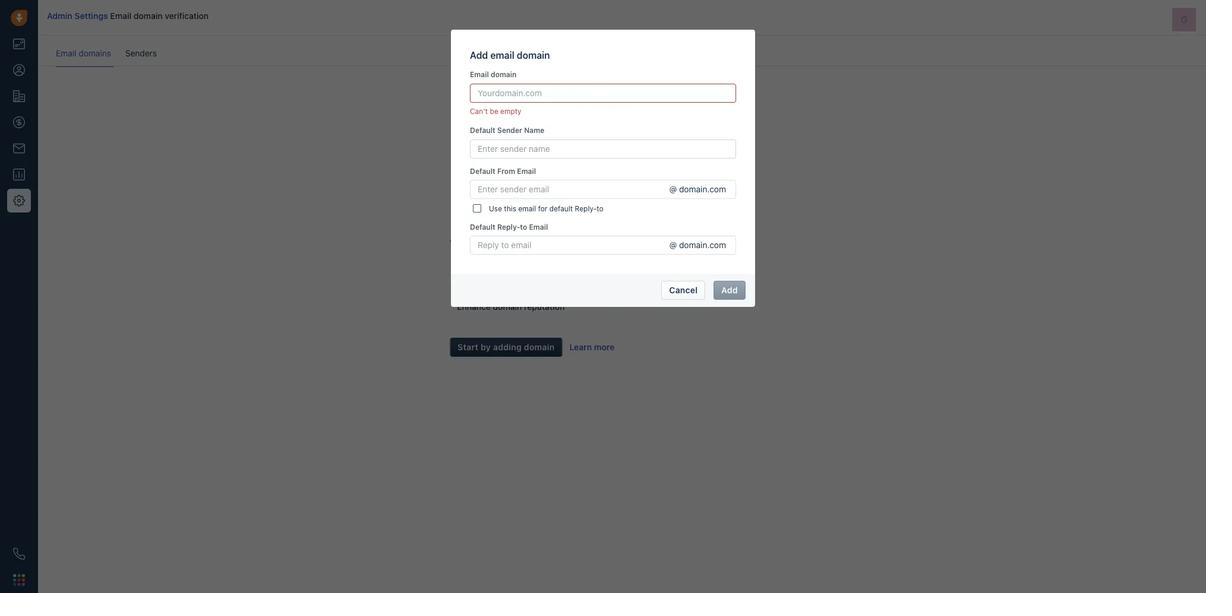Task type: vqa. For each thing, say whether or not it's contained in the screenshot.
Phone element
yes



Task type: describe. For each thing, give the bounding box(es) containing it.
domain inside start by adding domain button
[[524, 342, 555, 352]]

senders link
[[113, 48, 157, 67]]

enhance domain reputation
[[457, 302, 565, 312]]

senders
[[125, 48, 157, 58]]

domain?
[[659, 237, 701, 250]]

domain up the "senders"
[[134, 11, 163, 21]]

email down add
[[470, 70, 489, 79]]

by
[[481, 342, 491, 352]]

enhance
[[457, 302, 491, 312]]

settings
[[75, 11, 108, 21]]

reputation
[[524, 302, 565, 312]]

admin
[[47, 11, 72, 21]]

add
[[470, 50, 488, 61]]

phone image
[[13, 549, 25, 560]]

default reply-to email
[[470, 223, 548, 232]]

add email domain
[[470, 50, 550, 61]]

start
[[458, 342, 479, 352]]

domains
[[79, 48, 111, 58]]

reduce chances of spam
[[457, 264, 556, 274]]

domain down add email domain
[[491, 70, 517, 79]]

can't
[[470, 107, 488, 116]]

sending
[[617, 237, 656, 250]]

learn
[[570, 342, 592, 352]]

domain right add
[[517, 50, 550, 61]]

@ for reply to email text box
[[669, 240, 677, 250]]

email domain
[[470, 70, 517, 79]]

improve email deliverability
[[457, 283, 564, 293]]

default from email
[[470, 167, 536, 176]]

chances
[[489, 264, 522, 274]]

email up verify
[[529, 223, 548, 232]]

domain.com for enter sender email text field
[[679, 184, 726, 194]]

learn more link
[[570, 342, 615, 352]]

Reply to email text field
[[471, 237, 669, 254]]

empty
[[500, 107, 522, 116]]

1 vertical spatial reply-
[[497, 223, 520, 232]]

cancel
[[669, 285, 698, 295]]

sender
[[497, 126, 522, 135]]

verification
[[165, 11, 209, 21]]

default for default reply-to email
[[470, 223, 496, 232]]

start by adding domain
[[458, 342, 555, 352]]

0 vertical spatial to
[[597, 204, 604, 213]]

learn more
[[570, 342, 615, 352]]

freshworks switcher image
[[13, 575, 25, 587]]

should
[[475, 237, 509, 250]]

@ domain.com for reply to email text box
[[669, 240, 726, 250]]

@ domain.com for enter sender email text field
[[669, 184, 726, 194]]

admin settings email domain verification
[[47, 11, 209, 21]]



Task type: locate. For each thing, give the bounding box(es) containing it.
1 @ domain.com from the top
[[669, 184, 726, 194]]

default down can't
[[470, 126, 496, 135]]

domain
[[134, 11, 163, 21], [517, 50, 550, 61], [491, 70, 517, 79], [493, 302, 522, 312], [524, 342, 555, 352]]

email domains link
[[56, 48, 113, 67]]

0 horizontal spatial to
[[520, 223, 527, 232]]

1 horizontal spatial to
[[597, 204, 604, 213]]

to up you
[[520, 223, 527, 232]]

1 horizontal spatial reply-
[[575, 204, 597, 213]]

2 default from the top
[[470, 167, 496, 176]]

email right from
[[517, 167, 536, 176]]

spam
[[534, 264, 556, 274]]

adding
[[493, 342, 522, 352]]

cancel button
[[662, 281, 706, 300]]

@ for enter sender email text field
[[669, 184, 677, 194]]

this
[[504, 204, 516, 213]]

domain down the "improve email deliverability"
[[493, 302, 522, 312]]

Enter sender name text field
[[470, 140, 736, 159]]

reply-
[[575, 204, 597, 213], [497, 223, 520, 232]]

3 default from the top
[[470, 223, 496, 232]]

0 horizontal spatial reply-
[[497, 223, 520, 232]]

use this email for default reply-to
[[489, 204, 604, 213]]

@ right sending
[[669, 240, 677, 250]]

admin settings link
[[47, 11, 108, 21]]

more
[[594, 342, 615, 352]]

@ up domain?
[[669, 184, 677, 194]]

email domains
[[56, 48, 111, 58]]

phone element
[[7, 543, 31, 566]]

0 vertical spatial @ domain.com
[[669, 184, 726, 194]]

domain.com up cancel
[[679, 240, 726, 250]]

default for default sender name
[[470, 126, 496, 135]]

domain.com for reply to email text box
[[679, 240, 726, 250]]

from
[[497, 167, 515, 176]]

domain.com
[[679, 184, 726, 194], [679, 240, 726, 250]]

be
[[490, 107, 498, 116]]

default for default from email
[[470, 167, 496, 176]]

1 default from the top
[[470, 126, 496, 135]]

email right settings
[[110, 11, 131, 21]]

why should you verify your email sending domain?
[[450, 237, 701, 250]]

reduce
[[457, 264, 487, 274]]

name
[[524, 126, 545, 135]]

2 @ from the top
[[669, 240, 677, 250]]

why
[[450, 237, 472, 250]]

1 vertical spatial domain.com
[[679, 240, 726, 250]]

2 @ domain.com from the top
[[669, 240, 726, 250]]

for
[[538, 204, 548, 213]]

to down enter sender email text field
[[597, 204, 604, 213]]

to
[[597, 204, 604, 213], [520, 223, 527, 232]]

default
[[470, 126, 496, 135], [470, 167, 496, 176], [470, 223, 496, 232]]

0 vertical spatial reply-
[[575, 204, 597, 213]]

1 @ from the top
[[669, 184, 677, 194]]

default sender name
[[470, 126, 545, 135]]

Enter sender email text field
[[471, 181, 669, 198]]

0 vertical spatial default
[[470, 126, 496, 135]]

email
[[110, 11, 131, 21], [56, 48, 76, 58], [470, 70, 489, 79], [517, 167, 536, 176], [529, 223, 548, 232]]

email right your
[[587, 237, 614, 250]]

2 vertical spatial default
[[470, 223, 496, 232]]

@
[[669, 184, 677, 194], [669, 240, 677, 250]]

email
[[491, 50, 515, 61], [518, 204, 536, 213], [587, 237, 614, 250], [491, 283, 512, 293]]

0 vertical spatial @
[[669, 184, 677, 194]]

Yourdomain.com text field
[[470, 84, 736, 103]]

email down chances
[[491, 283, 512, 293]]

@ domain.com up cancel
[[669, 240, 726, 250]]

deliverability
[[514, 283, 564, 293]]

1 vertical spatial default
[[470, 167, 496, 176]]

1 vertical spatial to
[[520, 223, 527, 232]]

start by adding domain button
[[450, 338, 562, 357]]

can't be empty
[[470, 107, 522, 116]]

1 vertical spatial @ domain.com
[[669, 240, 726, 250]]

1 domain.com from the top
[[679, 184, 726, 194]]

you
[[511, 237, 529, 250]]

of
[[524, 264, 532, 274]]

reply- right default
[[575, 204, 597, 213]]

2 domain.com from the top
[[679, 240, 726, 250]]

your
[[563, 237, 585, 250]]

email left for
[[518, 204, 536, 213]]

email up email domain
[[491, 50, 515, 61]]

reply- down this
[[497, 223, 520, 232]]

0 vertical spatial domain.com
[[679, 184, 726, 194]]

email left domains
[[56, 48, 76, 58]]

default left from
[[470, 167, 496, 176]]

default
[[550, 204, 573, 213]]

@ domain.com
[[669, 184, 726, 194], [669, 240, 726, 250]]

verify
[[532, 237, 560, 250]]

domain.com up domain?
[[679, 184, 726, 194]]

domain right adding
[[524, 342, 555, 352]]

improve
[[457, 283, 489, 293]]

default up should
[[470, 223, 496, 232]]

@ domain.com up domain?
[[669, 184, 726, 194]]

1 vertical spatial @
[[669, 240, 677, 250]]

use
[[489, 204, 502, 213]]



